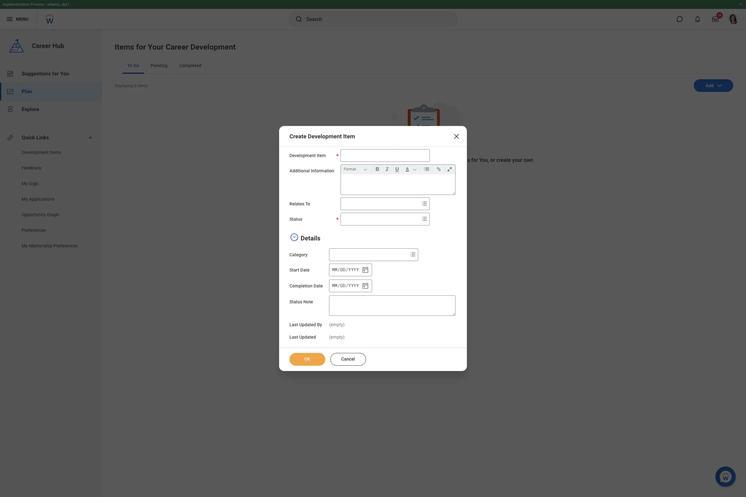 Task type: vqa. For each thing, say whether or not it's contained in the screenshot.
My Gigs Link
yes



Task type: locate. For each thing, give the bounding box(es) containing it.
to right the relates
[[305, 202, 310, 207]]

item up information
[[317, 153, 326, 158]]

status down the relates
[[290, 217, 302, 222]]

yyyy inside start date group
[[348, 267, 359, 273]]

0
[[134, 84, 137, 88]]

(empty) up the cancel
[[329, 335, 345, 340]]

mm
[[332, 267, 337, 273], [332, 283, 337, 289]]

2 yyyy from the top
[[348, 283, 359, 289]]

1 horizontal spatial date
[[314, 284, 323, 289]]

create
[[290, 133, 307, 140]]

1 calendar image from the top
[[362, 267, 369, 274]]

mm inside completion date group
[[332, 283, 337, 289]]

0 vertical spatial suggestions
[[22, 71, 51, 77]]

Development Item text field
[[341, 149, 430, 162]]

mm / dd / yyyy up completion date group
[[332, 267, 359, 273]]

updated for last updated
[[299, 335, 316, 340]]

my
[[22, 181, 28, 186], [22, 197, 28, 202], [22, 244, 28, 249]]

1 vertical spatial last
[[290, 335, 298, 340]]

1 vertical spatial dd
[[340, 283, 346, 289]]

implementation preview -   adeptai_dpt1 banner
[[0, 0, 746, 29]]

2 vertical spatial for
[[472, 157, 478, 163]]

my down the my gigs
[[22, 197, 28, 202]]

applications
[[29, 197, 55, 202]]

0 horizontal spatial prompts image
[[409, 251, 417, 259]]

relates to
[[290, 202, 310, 207]]

my left mentorship
[[22, 244, 28, 249]]

calendar image for start date
[[362, 267, 369, 274]]

dd inside completion date group
[[340, 283, 346, 289]]

date for completion date
[[314, 284, 323, 289]]

0 vertical spatial status
[[290, 217, 302, 222]]

3 my from the top
[[22, 244, 28, 249]]

calendar image down start date group
[[362, 283, 369, 290]]

yyyy up completion date group
[[348, 267, 359, 273]]

plan
[[22, 89, 32, 95]]

for left your
[[136, 43, 146, 52]]

item
[[343, 133, 355, 140], [317, 153, 326, 158]]

1 vertical spatial yyyy
[[348, 283, 359, 289]]

1 my from the top
[[22, 181, 28, 186]]

your
[[512, 157, 522, 163]]

start date group
[[329, 264, 372, 277]]

suggestions inside 'suggestions for you' link
[[22, 71, 51, 77]]

1 last from the top
[[290, 323, 298, 328]]

updated
[[299, 323, 316, 328], [299, 335, 316, 340]]

items up feedback link on the left of page
[[50, 150, 61, 155]]

status for status note
[[290, 300, 302, 305]]

mm / dd / yyyy
[[332, 267, 359, 273], [332, 283, 359, 289]]

space
[[335, 157, 349, 163]]

calendar image for completion date
[[362, 283, 369, 290]]

calendar image inside completion date group
[[362, 283, 369, 290]]

0 horizontal spatial for
[[52, 71, 59, 77]]

mm / dd / yyyy down start date group
[[332, 283, 359, 289]]

development inside development items link
[[22, 150, 49, 155]]

opportunities
[[397, 157, 428, 163]]

0 horizontal spatial item
[[317, 153, 326, 158]]

2 updated from the top
[[299, 335, 316, 340]]

1 vertical spatial mm / dd / yyyy
[[332, 283, 359, 289]]

date right start
[[300, 268, 310, 273]]

0 vertical spatial mm / dd / yyyy
[[332, 267, 359, 273]]

updated for last updated by
[[299, 323, 316, 328]]

pending button
[[146, 57, 173, 74]]

development up this
[[308, 133, 342, 140]]

onboarding home image
[[6, 88, 14, 96]]

suggestions up maximize 'icon'
[[441, 157, 470, 163]]

1 horizontal spatial items
[[115, 43, 134, 52]]

prompts image
[[421, 200, 428, 208], [409, 251, 417, 259]]

1 mm / dd / yyyy from the top
[[332, 267, 359, 273]]

1 vertical spatial list
[[0, 149, 102, 251]]

1 vertical spatial date
[[314, 284, 323, 289]]

2 dd from the top
[[340, 283, 346, 289]]

items
[[138, 84, 148, 88]]

2 status from the top
[[290, 300, 302, 305]]

chevron down image
[[290, 235, 298, 240]]

development up additional
[[290, 153, 316, 158]]

my for my gigs
[[22, 181, 28, 186]]

date
[[300, 268, 310, 273], [314, 284, 323, 289]]

1 vertical spatial updated
[[299, 335, 316, 340]]

details button
[[301, 235, 320, 242]]

1 vertical spatial my
[[22, 197, 28, 202]]

suggestions
[[22, 71, 51, 77], [441, 157, 470, 163]]

1 mm from the top
[[332, 267, 337, 273]]

or
[[491, 157, 495, 163]]

tab list
[[115, 57, 733, 74]]

0 vertical spatial list
[[0, 65, 102, 119]]

dd inside start date group
[[340, 267, 346, 273]]

1 vertical spatial prompts image
[[409, 251, 417, 259]]

mm inside start date group
[[332, 267, 337, 273]]

Relates To field
[[341, 198, 419, 210]]

last up last updated
[[290, 323, 298, 328]]

career
[[32, 42, 51, 50], [166, 43, 189, 52]]

1 horizontal spatial to
[[305, 202, 310, 207]]

details
[[301, 235, 320, 242]]

ok button
[[290, 354, 325, 366]]

0 horizontal spatial suggestions
[[22, 71, 51, 77]]

bold image
[[373, 166, 382, 173]]

1 horizontal spatial for
[[136, 43, 146, 52]]

my left gigs
[[22, 181, 28, 186]]

my mentorship preferences
[[22, 244, 78, 249]]

status
[[290, 217, 302, 222], [290, 300, 302, 305]]

0 vertical spatial (empty)
[[329, 323, 345, 328]]

1 vertical spatial to
[[305, 202, 310, 207]]

0 horizontal spatial items
[[50, 150, 61, 155]]

0 vertical spatial mm
[[332, 267, 337, 273]]

1 (empty) from the top
[[329, 323, 345, 328]]

last
[[290, 323, 298, 328], [290, 335, 298, 340]]

2 list from the top
[[0, 149, 102, 251]]

to
[[350, 157, 355, 163]]

to
[[127, 63, 132, 68], [305, 202, 310, 207]]

0 vertical spatial calendar image
[[362, 267, 369, 274]]

0 vertical spatial items
[[115, 43, 134, 52]]

items up to do
[[115, 43, 134, 52]]

cancel
[[341, 357, 355, 362]]

date right completion
[[314, 284, 323, 289]]

for for your
[[136, 43, 146, 52]]

you
[[60, 71, 69, 77]]

calendar image inside start date group
[[362, 267, 369, 274]]

last down "last updated by"
[[290, 335, 298, 340]]

1 vertical spatial for
[[52, 71, 59, 77]]

mm / dd / yyyy inside completion date group
[[332, 283, 359, 289]]

dd down start date group
[[340, 283, 346, 289]]

2 (empty) from the top
[[329, 335, 345, 340]]

development up feedback
[[22, 150, 49, 155]]

2 last from the top
[[290, 335, 298, 340]]

note
[[303, 300, 313, 305]]

0 vertical spatial my
[[22, 181, 28, 186]]

2 horizontal spatial for
[[472, 157, 478, 163]]

inbox large image
[[712, 16, 719, 22]]

1 status from the top
[[290, 217, 302, 222]]

dd
[[340, 267, 346, 273], [340, 283, 346, 289]]

1 horizontal spatial prompts image
[[421, 200, 428, 208]]

2 mm from the top
[[332, 283, 337, 289]]

1 vertical spatial status
[[290, 300, 302, 305]]

close environment banner image
[[739, 2, 743, 6]]

/
[[338, 267, 340, 273], [346, 267, 348, 273], [338, 283, 340, 289], [346, 283, 348, 289]]

for for you
[[52, 71, 59, 77]]

1 vertical spatial items
[[50, 150, 61, 155]]

format
[[344, 167, 356, 172]]

(empty)
[[329, 323, 345, 328], [329, 335, 345, 340]]

career right your
[[166, 43, 189, 52]]

1 dd from the top
[[340, 267, 346, 273]]

my mentorship preferences link
[[21, 243, 87, 249]]

start
[[290, 268, 299, 273]]

development items link
[[21, 149, 87, 156]]

suggestions for you link
[[0, 65, 102, 83]]

1 updated from the top
[[299, 323, 316, 328]]

preferences
[[22, 228, 46, 233], [53, 244, 78, 249]]

use
[[315, 157, 324, 163]]

status left the note
[[290, 300, 302, 305]]

2 calendar image from the top
[[362, 283, 369, 290]]

status note
[[290, 300, 313, 305]]

preferences down opportunity
[[22, 228, 46, 233]]

suggestions up plan
[[22, 71, 51, 77]]

0 horizontal spatial date
[[300, 268, 310, 273]]

1 horizontal spatial preferences
[[53, 244, 78, 249]]

Category field
[[330, 249, 408, 261]]

calendar image
[[362, 267, 369, 274], [362, 283, 369, 290]]

1 list from the top
[[0, 65, 102, 119]]

0 vertical spatial last
[[290, 323, 298, 328]]

mm / dd / yyyy inside start date group
[[332, 267, 359, 273]]

-
[[45, 2, 46, 7]]

format button
[[343, 166, 370, 173]]

calendar image down category field
[[362, 267, 369, 274]]

items
[[115, 43, 134, 52], [50, 150, 61, 155]]

preferences link
[[21, 227, 87, 234]]

dd up completion date group
[[340, 267, 346, 273]]

to left do
[[127, 63, 132, 68]]

for left you
[[52, 71, 59, 77]]

0 horizontal spatial preferences
[[22, 228, 46, 233]]

yyyy inside completion date group
[[348, 283, 359, 289]]

preferences down preferences link
[[53, 244, 78, 249]]

0 vertical spatial item
[[343, 133, 355, 140]]

0 vertical spatial preferences
[[22, 228, 46, 233]]

my inside 'link'
[[22, 244, 28, 249]]

mm up completion date group
[[332, 267, 337, 273]]

for left you,
[[472, 157, 478, 163]]

career left the hub
[[32, 42, 51, 50]]

mm down start date group
[[332, 283, 337, 289]]

yyyy
[[348, 267, 359, 273], [348, 283, 359, 289]]

mm for completion date
[[332, 283, 337, 289]]

2 my from the top
[[22, 197, 28, 202]]

explore
[[22, 106, 39, 112]]

to do
[[127, 63, 139, 68]]

status for status
[[290, 217, 302, 222]]

0 vertical spatial yyyy
[[348, 267, 359, 273]]

1 vertical spatial calendar image
[[362, 283, 369, 290]]

1 vertical spatial mm
[[332, 283, 337, 289]]

yyyy down start date group
[[348, 283, 359, 289]]

0 vertical spatial to
[[127, 63, 132, 68]]

0 vertical spatial dd
[[340, 267, 346, 273]]

1 vertical spatial (empty)
[[329, 335, 345, 340]]

feedback
[[22, 166, 41, 171]]

updated left by
[[299, 323, 316, 328]]

item up to
[[343, 133, 355, 140]]

mm for start date
[[332, 267, 337, 273]]

x image
[[453, 133, 461, 140]]

updated down "last updated by"
[[299, 335, 316, 340]]

1 vertical spatial preferences
[[53, 244, 78, 249]]

0 vertical spatial for
[[136, 43, 146, 52]]

1 yyyy from the top
[[348, 267, 359, 273]]

development
[[366, 157, 396, 163]]

1 horizontal spatial item
[[343, 133, 355, 140]]

0 vertical spatial updated
[[299, 323, 316, 328]]

development
[[190, 43, 236, 52], [308, 133, 342, 140], [22, 150, 49, 155], [290, 153, 316, 158]]

list
[[0, 65, 102, 119], [0, 149, 102, 251]]

1 horizontal spatial suggestions
[[441, 157, 470, 163]]

2 vertical spatial my
[[22, 244, 28, 249]]

0 vertical spatial date
[[300, 268, 310, 273]]

0 vertical spatial prompts image
[[421, 200, 428, 208]]

additional
[[290, 168, 310, 174]]

0 horizontal spatial to
[[127, 63, 132, 68]]

for
[[136, 43, 146, 52], [52, 71, 59, 77], [472, 157, 478, 163]]

(empty) right by
[[329, 323, 345, 328]]

preferences inside 'link'
[[53, 244, 78, 249]]

2 mm / dd / yyyy from the top
[[332, 283, 359, 289]]

status inside the details group
[[290, 300, 302, 305]]



Task type: describe. For each thing, give the bounding box(es) containing it.
mm / dd / yyyy for start date
[[332, 267, 359, 273]]

plan link
[[0, 83, 102, 101]]

opportunity graph
[[22, 213, 59, 218]]

dd for completion date
[[340, 283, 346, 289]]

1 horizontal spatial career
[[166, 43, 189, 52]]

last updated by
[[290, 323, 322, 328]]

mentorship
[[29, 244, 52, 249]]

to inside button
[[127, 63, 132, 68]]

create development item dialog
[[279, 126, 467, 372]]

you,
[[479, 157, 489, 163]]

1 vertical spatial item
[[317, 153, 326, 158]]

timeline milestone image
[[6, 106, 14, 113]]

graph
[[47, 213, 59, 218]]

my gigs link
[[21, 181, 87, 187]]

list containing suggestions for you
[[0, 65, 102, 119]]

cancel button
[[330, 354, 366, 366]]

completion date group
[[329, 280, 372, 293]]

your
[[148, 43, 164, 52]]

relates
[[290, 202, 304, 207]]

opportunity graph link
[[21, 212, 87, 218]]

format group
[[343, 165, 457, 175]]

completion date
[[290, 284, 323, 289]]

Additional Information text field
[[341, 175, 455, 195]]

adeptai_dpt1
[[47, 2, 69, 7]]

explore link
[[0, 101, 102, 119]]

my gigs
[[22, 181, 38, 186]]

bulleted list image
[[422, 166, 431, 173]]

to do button
[[122, 57, 144, 74]]

pending
[[151, 63, 168, 68]]

start date
[[290, 268, 310, 273]]

add
[[356, 157, 365, 163]]

implementation preview -   adeptai_dpt1
[[3, 2, 69, 7]]

details group
[[290, 233, 457, 341]]

last for last updated
[[290, 335, 298, 340]]

Status field
[[341, 214, 419, 225]]

my for my applications
[[22, 197, 28, 202]]

maximize image
[[446, 166, 454, 173]]

displaying
[[115, 84, 133, 88]]

category
[[290, 253, 308, 258]]

by
[[317, 323, 322, 328]]

items inside list
[[50, 150, 61, 155]]

1 vertical spatial suggestions
[[441, 157, 470, 163]]

use this space to add development opportunities from suggestions for you, or create your own
[[315, 157, 533, 163]]

profile logan mcneil element
[[725, 12, 742, 26]]

suggestions for you
[[22, 71, 69, 77]]

opportunity
[[22, 213, 46, 218]]

create development item
[[290, 133, 355, 140]]

development items
[[22, 150, 61, 155]]

(empty) for last updated
[[329, 335, 345, 340]]

search image
[[295, 15, 303, 23]]

completed
[[179, 63, 201, 68]]

tab list containing to do
[[115, 57, 733, 74]]

dashboard image
[[6, 70, 14, 78]]

to inside create development item dialog
[[305, 202, 310, 207]]

own
[[524, 157, 533, 163]]

ok
[[304, 357, 310, 362]]

italic image
[[383, 166, 392, 173]]

notifications large image
[[695, 16, 701, 22]]

completed button
[[174, 57, 207, 74]]

mm / dd / yyyy for completion date
[[332, 283, 359, 289]]

underline image
[[393, 166, 402, 173]]

0 horizontal spatial career
[[32, 42, 51, 50]]

list containing development items
[[0, 149, 102, 251]]

dd for start date
[[340, 267, 346, 273]]

preview
[[30, 2, 44, 7]]

yyyy for completion date
[[348, 283, 359, 289]]

do
[[134, 63, 139, 68]]

this
[[325, 157, 333, 163]]

prompts image
[[421, 215, 428, 223]]

additional information
[[290, 168, 334, 174]]

prompts image for category
[[409, 251, 417, 259]]

feedback link
[[21, 165, 87, 171]]

date for start date
[[300, 268, 310, 273]]

from
[[429, 157, 440, 163]]

last for last updated by
[[290, 323, 298, 328]]

my applications
[[22, 197, 55, 202]]

hub
[[53, 42, 64, 50]]

completion
[[290, 284, 313, 289]]

Status Note text field
[[329, 296, 456, 316]]

displaying 0 items
[[115, 84, 148, 88]]

information
[[311, 168, 334, 174]]

career hub
[[32, 42, 64, 50]]

development up completed
[[190, 43, 236, 52]]

link image
[[435, 166, 443, 173]]

my applications link
[[21, 196, 87, 203]]

development item
[[290, 153, 326, 158]]

last updated
[[290, 335, 316, 340]]

yyyy for start date
[[348, 267, 359, 273]]

items for your career development
[[115, 43, 236, 52]]

gigs
[[29, 181, 38, 186]]

create
[[497, 157, 511, 163]]

my for my mentorship preferences
[[22, 244, 28, 249]]

(empty) for last updated by
[[329, 323, 345, 328]]

implementation
[[3, 2, 30, 7]]

prompts image for relates to
[[421, 200, 428, 208]]



